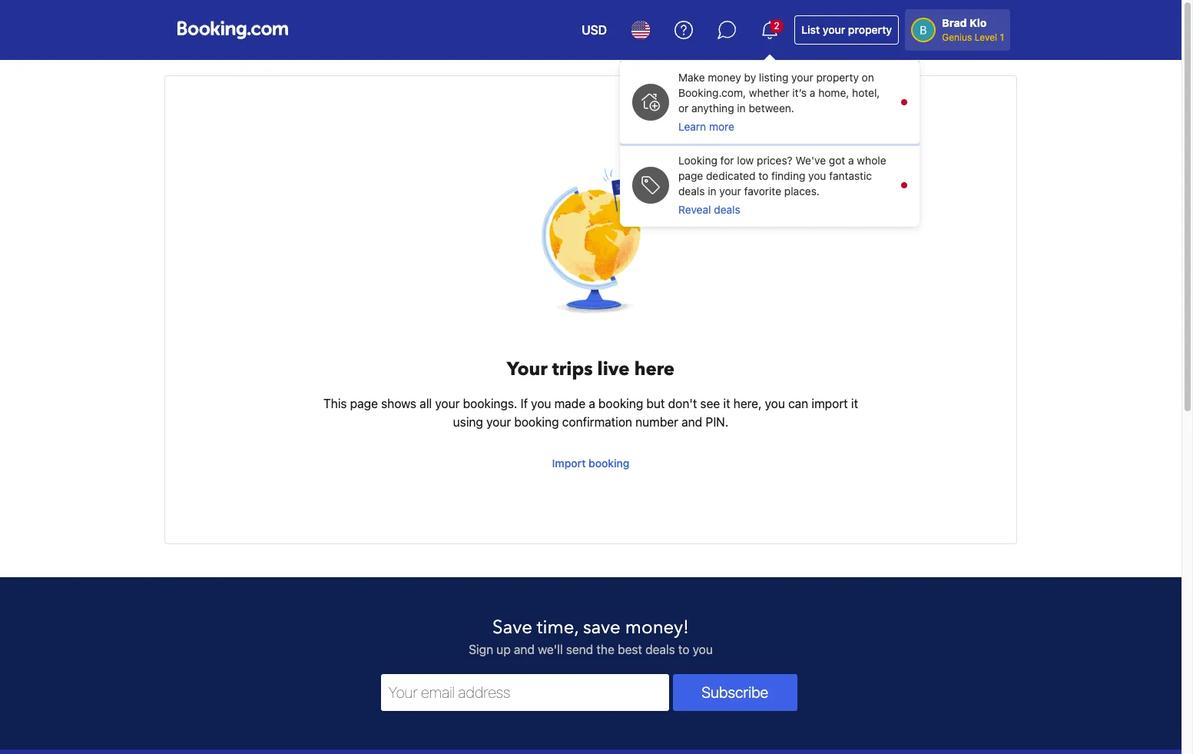 Task type: locate. For each thing, give the bounding box(es) containing it.
in for between.
[[738, 101, 746, 115]]

using
[[453, 415, 483, 429]]

places.
[[785, 185, 820, 198]]

your inside make money by listing your property on booking.com, whether it's a home, hotel, or anything in between. learn more
[[792, 71, 814, 84]]

brad
[[943, 16, 968, 29]]

level
[[975, 32, 998, 43]]

a right it's
[[810, 86, 816, 99]]

property inside make money by listing your property on booking.com, whether it's a home, hotel, or anything in between. learn more
[[817, 71, 859, 84]]

here,
[[734, 397, 762, 411]]

1 it from the left
[[724, 397, 731, 411]]

you up the "subscribe"
[[693, 643, 713, 657]]

in down the dedicated
[[708, 185, 717, 198]]

1 horizontal spatial a
[[810, 86, 816, 99]]

import
[[552, 457, 586, 470]]

2 vertical spatial booking
[[589, 457, 630, 470]]

1
[[1001, 32, 1005, 43]]

1 vertical spatial and
[[514, 643, 535, 657]]

by
[[745, 71, 757, 84]]

sign
[[469, 643, 494, 657]]

1 horizontal spatial in
[[738, 101, 746, 115]]

you down we've
[[809, 169, 827, 182]]

2 vertical spatial a
[[589, 397, 596, 411]]

1 horizontal spatial it
[[852, 397, 859, 411]]

trips
[[553, 357, 593, 382]]

0 horizontal spatial deals
[[646, 643, 676, 657]]

0 horizontal spatial in
[[708, 185, 717, 198]]

a right "got"
[[849, 154, 855, 167]]

booking up confirmation
[[599, 397, 644, 411]]

in for your
[[708, 185, 717, 198]]

page inside this page shows all your bookings. if you made a booking but don't see it here, you can import it using your booking confirmation number and pin.
[[350, 397, 378, 411]]

favorite
[[745, 185, 782, 198]]

it right import
[[852, 397, 859, 411]]

to up favorite
[[759, 169, 769, 182]]

subscribe
[[702, 683, 769, 701]]

your
[[823, 23, 846, 36], [792, 71, 814, 84], [720, 185, 742, 198], [435, 397, 460, 411], [487, 415, 511, 429]]

low
[[738, 154, 754, 167]]

anything
[[692, 101, 735, 115]]

0 horizontal spatial to
[[679, 643, 690, 657]]

1 vertical spatial to
[[679, 643, 690, 657]]

property
[[849, 23, 893, 36], [817, 71, 859, 84]]

save time, save money! footer
[[0, 577, 1182, 754]]

dedicated
[[707, 169, 756, 182]]

page down looking
[[679, 169, 704, 182]]

0 horizontal spatial it
[[724, 397, 731, 411]]

1 vertical spatial page
[[350, 397, 378, 411]]

between.
[[749, 101, 795, 115]]

0 horizontal spatial page
[[350, 397, 378, 411]]

import
[[812, 397, 849, 411]]

2
[[775, 20, 780, 32]]

and
[[682, 415, 703, 429], [514, 643, 535, 657]]

list your property link
[[795, 15, 900, 45]]

to
[[759, 169, 769, 182], [679, 643, 690, 657]]

1 horizontal spatial and
[[682, 415, 703, 429]]

and right up
[[514, 643, 535, 657]]

a
[[810, 86, 816, 99], [849, 154, 855, 167], [589, 397, 596, 411]]

0 vertical spatial property
[[849, 23, 893, 36]]

and inside save time, save money! sign up and we'll send the best deals to you
[[514, 643, 535, 657]]

deals
[[679, 185, 705, 198], [714, 203, 741, 216], [646, 643, 676, 657]]

in inside the looking for low prices? we've got a whole page dedicated to finding you fantastic deals in your favorite places. reveal deals
[[708, 185, 717, 198]]

a inside this page shows all your bookings. if you made a booking but don't see it here, you can import it using your booking confirmation number and pin.
[[589, 397, 596, 411]]

2 horizontal spatial a
[[849, 154, 855, 167]]

in inside make money by listing your property on booking.com, whether it's a home, hotel, or anything in between. learn more
[[738, 101, 746, 115]]

1 horizontal spatial page
[[679, 169, 704, 182]]

your right list
[[823, 23, 846, 36]]

in right anything
[[738, 101, 746, 115]]

reveal
[[679, 203, 712, 216]]

for
[[721, 154, 735, 167]]

booking
[[599, 397, 644, 411], [515, 415, 559, 429], [589, 457, 630, 470]]

booking right 'import' on the left
[[589, 457, 630, 470]]

klo
[[970, 16, 987, 29]]

2 horizontal spatial deals
[[714, 203, 741, 216]]

0 vertical spatial a
[[810, 86, 816, 99]]

1 vertical spatial property
[[817, 71, 859, 84]]

to inside save time, save money! sign up and we'll send the best deals to you
[[679, 643, 690, 657]]

0 vertical spatial booking
[[599, 397, 644, 411]]

1 vertical spatial deals
[[714, 203, 741, 216]]

a up confirmation
[[589, 397, 596, 411]]

usd button
[[573, 12, 617, 48]]

1 vertical spatial a
[[849, 154, 855, 167]]

make money by listing your property on booking.com, whether it's a home, hotel, or anything in between. learn more
[[679, 71, 881, 133]]

deals right reveal
[[714, 203, 741, 216]]

shows
[[381, 397, 417, 411]]

property up on in the right top of the page
[[849, 23, 893, 36]]

0 horizontal spatial a
[[589, 397, 596, 411]]

1 horizontal spatial to
[[759, 169, 769, 182]]

see
[[701, 397, 721, 411]]

send
[[566, 643, 594, 657]]

it right see
[[724, 397, 731, 411]]

you inside the looking for low prices? we've got a whole page dedicated to finding you fantastic deals in your favorite places. reveal deals
[[809, 169, 827, 182]]

to inside the looking for low prices? we've got a whole page dedicated to finding you fantastic deals in your favorite places. reveal deals
[[759, 169, 769, 182]]

booking down if
[[515, 415, 559, 429]]

more
[[710, 120, 735, 133]]

deals up reveal
[[679, 185, 705, 198]]

0 vertical spatial in
[[738, 101, 746, 115]]

property up home,
[[817, 71, 859, 84]]

confirmation
[[563, 415, 633, 429]]

learn
[[679, 120, 707, 133]]

you
[[809, 169, 827, 182], [531, 397, 552, 411], [765, 397, 786, 411], [693, 643, 713, 657]]

1 vertical spatial in
[[708, 185, 717, 198]]

0 vertical spatial to
[[759, 169, 769, 182]]

usd
[[582, 23, 608, 37]]

and down don't
[[682, 415, 703, 429]]

up
[[497, 643, 511, 657]]

booking.com online hotel reservations image
[[178, 21, 288, 39]]

0 vertical spatial deals
[[679, 185, 705, 198]]

0 vertical spatial and
[[682, 415, 703, 429]]

0 vertical spatial page
[[679, 169, 704, 182]]

import booking
[[552, 457, 630, 470]]

deals down money!
[[646, 643, 676, 657]]

home,
[[819, 86, 850, 99]]

it
[[724, 397, 731, 411], [852, 397, 859, 411]]

0 horizontal spatial and
[[514, 643, 535, 657]]

your down the dedicated
[[720, 185, 742, 198]]

in
[[738, 101, 746, 115], [708, 185, 717, 198]]

page right this
[[350, 397, 378, 411]]

make
[[679, 71, 705, 84]]

2 vertical spatial deals
[[646, 643, 676, 657]]

whole
[[858, 154, 887, 167]]

brad klo genius level 1
[[943, 16, 1005, 43]]

to down money!
[[679, 643, 690, 657]]

deals inside save time, save money! sign up and we'll send the best deals to you
[[646, 643, 676, 657]]

page
[[679, 169, 704, 182], [350, 397, 378, 411]]

your up it's
[[792, 71, 814, 84]]

got
[[829, 154, 846, 167]]



Task type: vqa. For each thing, say whether or not it's contained in the screenshot.
and in The Save Time, Save Money! Sign Up And We'Ll Send The Best Deals To You
yes



Task type: describe. For each thing, give the bounding box(es) containing it.
money
[[708, 71, 742, 84]]

1 vertical spatial booking
[[515, 415, 559, 429]]

list your property
[[802, 23, 893, 36]]

this
[[324, 397, 347, 411]]

best
[[618, 643, 643, 657]]

your
[[507, 357, 548, 382]]

all
[[420, 397, 432, 411]]

and inside this page shows all your bookings. if you made a booking but don't see it here, you can import it using your booking confirmation number and pin.
[[682, 415, 703, 429]]

live
[[598, 357, 630, 382]]

made
[[555, 397, 586, 411]]

pin.
[[706, 415, 729, 429]]

booking.com,
[[679, 86, 747, 99]]

2 it from the left
[[852, 397, 859, 411]]

your inside the looking for low prices? we've got a whole page dedicated to finding you fantastic deals in your favorite places. reveal deals
[[720, 185, 742, 198]]

list
[[802, 23, 820, 36]]

save time, save money! sign up and we'll send the best deals to you
[[469, 615, 713, 657]]

a inside make money by listing your property on booking.com, whether it's a home, hotel, or anything in between. learn more
[[810, 86, 816, 99]]

your right the all
[[435, 397, 460, 411]]

booking inside dropdown button
[[589, 457, 630, 470]]

genius
[[943, 32, 973, 43]]

here
[[635, 357, 675, 382]]

looking
[[679, 154, 718, 167]]

but
[[647, 397, 665, 411]]

can
[[789, 397, 809, 411]]

your inside list your property link
[[823, 23, 846, 36]]

subscribe button
[[673, 674, 798, 711]]

listing
[[760, 71, 789, 84]]

finding
[[772, 169, 806, 182]]

import booking button
[[546, 450, 636, 477]]

you left can
[[765, 397, 786, 411]]

you right if
[[531, 397, 552, 411]]

this page shows all your bookings. if you made a booking but don't see it here, you can import it using your booking confirmation number and pin.
[[324, 397, 859, 429]]

save
[[583, 615, 621, 640]]

hotel,
[[853, 86, 881, 99]]

money!
[[626, 615, 690, 640]]

don't
[[669, 397, 698, 411]]

your trips live here
[[507, 357, 675, 382]]

prices?
[[757, 154, 793, 167]]

1 horizontal spatial deals
[[679, 185, 705, 198]]

or
[[679, 101, 689, 115]]

looking for low prices? we've got a whole page dedicated to finding you fantastic deals in your favorite places. reveal deals
[[679, 154, 887, 216]]

Your email address email field
[[381, 674, 670, 711]]

you inside save time, save money! sign up and we'll send the best deals to you
[[693, 643, 713, 657]]

it's
[[793, 86, 807, 99]]

a inside the looking for low prices? we've got a whole page dedicated to finding you fantastic deals in your favorite places. reveal deals
[[849, 154, 855, 167]]

we'll
[[538, 643, 563, 657]]

page inside the looking for low prices? we've got a whole page dedicated to finding you fantastic deals in your favorite places. reveal deals
[[679, 169, 704, 182]]

on
[[862, 71, 875, 84]]

whether
[[749, 86, 790, 99]]

number
[[636, 415, 679, 429]]

we've
[[796, 154, 826, 167]]

bookings.
[[463, 397, 518, 411]]

if
[[521, 397, 528, 411]]

time,
[[537, 615, 579, 640]]

your down bookings.
[[487, 415, 511, 429]]

the
[[597, 643, 615, 657]]

2 button
[[752, 12, 789, 48]]

fantastic
[[830, 169, 873, 182]]

save
[[493, 615, 533, 640]]



